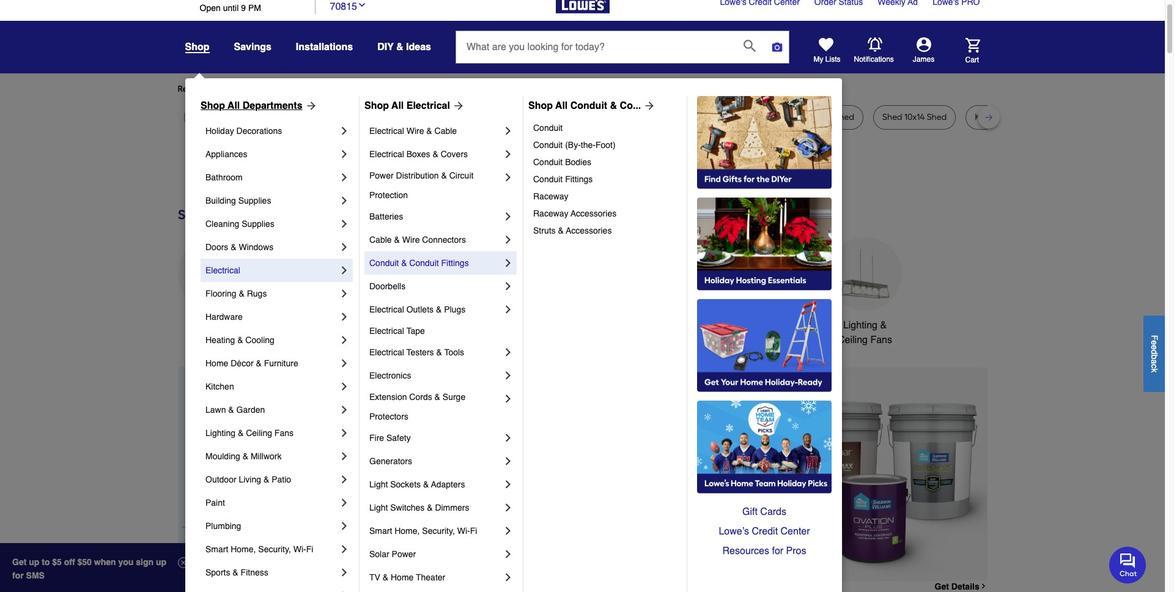 Task type: locate. For each thing, give the bounding box(es) containing it.
chevron right image for light switches & dimmers
[[502, 502, 514, 514]]

bathroom
[[206, 173, 243, 182], [658, 320, 701, 331]]

fi for leftmost smart home, security, wi-fi "link"
[[306, 544, 313, 554]]

generators link
[[369, 450, 502, 473]]

2 horizontal spatial shop
[[529, 100, 553, 111]]

conduit inside 'link'
[[533, 157, 563, 167]]

1 vertical spatial supplies
[[242, 219, 275, 229]]

1 horizontal spatial ceiling
[[838, 335, 868, 346]]

e up b
[[1150, 345, 1160, 350]]

0 vertical spatial smart
[[745, 320, 771, 331]]

1 vertical spatial fi
[[306, 544, 313, 554]]

wire inside 'link'
[[402, 235, 420, 245]]

1 horizontal spatial up
[[156, 557, 166, 567]]

shop all departments link
[[201, 98, 317, 113]]

hardware
[[206, 312, 243, 322]]

fittings down bodies
[[565, 174, 593, 184]]

electrical link
[[206, 259, 338, 282]]

1 vertical spatial decorations
[[374, 335, 427, 346]]

cleaning
[[206, 219, 239, 229]]

0 vertical spatial home,
[[395, 526, 420, 536]]

0 horizontal spatial fittings
[[441, 258, 469, 268]]

accessories inside 'link'
[[566, 226, 612, 236]]

1 horizontal spatial shop
[[365, 100, 389, 111]]

up left to
[[29, 557, 39, 567]]

0 horizontal spatial up
[[29, 557, 39, 567]]

Search Query text field
[[456, 31, 734, 63]]

light for light switches & dimmers
[[369, 503, 388, 513]]

supplies for building supplies
[[238, 196, 271, 206]]

chevron right image for electronics
[[502, 369, 514, 382]]

shed right 10x14 at top
[[927, 112, 947, 122]]

conduit up the doorbells
[[369, 258, 399, 268]]

shed left outdoor
[[719, 112, 739, 122]]

1 horizontal spatial fittings
[[565, 174, 593, 184]]

you for more suggestions for you
[[398, 84, 412, 94]]

2 shop from the left
[[365, 100, 389, 111]]

1 horizontal spatial all
[[392, 100, 404, 111]]

1 vertical spatial light
[[369, 503, 388, 513]]

kitchen for kitchen faucets
[[458, 320, 491, 331]]

shop up toilet
[[529, 100, 553, 111]]

supplies up windows
[[242, 219, 275, 229]]

plugs
[[444, 305, 466, 314]]

arrow right image
[[303, 100, 317, 112], [641, 100, 656, 112], [965, 474, 977, 486]]

0 horizontal spatial wi-
[[293, 544, 306, 554]]

& inside 'link'
[[256, 358, 262, 368]]

0 horizontal spatial ceiling
[[246, 428, 272, 438]]

chevron right image for plumbing
[[338, 520, 351, 532]]

2 light from the top
[[369, 503, 388, 513]]

0 horizontal spatial shop
[[201, 100, 225, 111]]

james button
[[895, 37, 953, 64]]

0 vertical spatial supplies
[[238, 196, 271, 206]]

home, up the sports & fitness
[[231, 544, 256, 554]]

chat invite button image
[[1110, 546, 1147, 583]]

electrical left boxes
[[369, 149, 404, 159]]

2 horizontal spatial home
[[774, 320, 800, 331]]

all inside "link"
[[228, 100, 240, 111]]

arrow right image for shop all conduit & co...
[[641, 100, 656, 112]]

1 all from the left
[[228, 100, 240, 111]]

wire
[[407, 126, 424, 136], [402, 235, 420, 245]]

0 horizontal spatial all
[[228, 100, 240, 111]]

fitness
[[241, 568, 268, 577]]

chevron right image for holiday decorations
[[338, 125, 351, 137]]

1 vertical spatial home
[[206, 358, 228, 368]]

1 light from the top
[[369, 480, 388, 489]]

1 shop from the left
[[201, 100, 225, 111]]

kitchen down plugs
[[458, 320, 491, 331]]

plumbing link
[[206, 514, 338, 538]]

1 up from the left
[[29, 557, 39, 567]]

all up mower
[[228, 100, 240, 111]]

more suggestions for you link
[[313, 83, 422, 95]]

conduit inside conduit fittings link
[[533, 174, 563, 184]]

conduit inside shop all conduit & co... link
[[571, 100, 608, 111]]

chevron right image for lawn & garden
[[338, 404, 351, 416]]

0 horizontal spatial lighting & ceiling fans
[[206, 428, 294, 438]]

outdoor
[[206, 475, 236, 485]]

wi- down dimmers
[[457, 526, 470, 536]]

0 vertical spatial bathroom
[[206, 173, 243, 182]]

2 you from the left
[[398, 84, 412, 94]]

chevron right image for paint
[[338, 497, 351, 509]]

1 vertical spatial get
[[935, 582, 949, 591]]

1 vertical spatial wi-
[[293, 544, 306, 554]]

security, down light switches & dimmers link
[[422, 526, 455, 536]]

fans inside button
[[871, 335, 893, 346]]

up
[[29, 557, 39, 567], [156, 557, 166, 567]]

find gifts for the diyer. image
[[697, 96, 832, 189]]

for up shop all electrical at the left top
[[385, 84, 396, 94]]

0 vertical spatial kitchen
[[458, 320, 491, 331]]

smart
[[745, 320, 771, 331], [369, 526, 392, 536], [206, 544, 228, 554]]

a
[[1150, 359, 1160, 364]]

all for electrical
[[392, 100, 404, 111]]

0 vertical spatial raceway
[[533, 191, 569, 201]]

appliances up heating
[[190, 320, 238, 331]]

conduit down toilet
[[533, 123, 563, 133]]

arrow left image
[[405, 474, 418, 486]]

0 vertical spatial light
[[369, 480, 388, 489]]

1 vertical spatial appliances
[[190, 320, 238, 331]]

0 vertical spatial smart home, security, wi-fi
[[369, 526, 477, 536]]

conduit inside 'conduit' link
[[533, 123, 563, 133]]

protectors
[[369, 412, 409, 421]]

1 horizontal spatial kitchen
[[458, 320, 491, 331]]

adapters
[[431, 480, 465, 489]]

0 vertical spatial get
[[12, 557, 27, 567]]

0 horizontal spatial kitchen
[[206, 382, 234, 392]]

lowe's wishes you and your family a happy hanukkah. image
[[178, 162, 988, 192]]

1 vertical spatial ceiling
[[246, 428, 272, 438]]

cable up covers
[[435, 126, 457, 136]]

for left sms
[[12, 571, 24, 581]]

raceway up struts
[[533, 209, 569, 218]]

0 vertical spatial appliances
[[206, 149, 247, 159]]

to
[[42, 557, 50, 567]]

outdoor living & patio
[[206, 475, 291, 485]]

notifications
[[854, 55, 894, 63]]

chevron right image for generators
[[502, 455, 514, 467]]

get up sms
[[12, 557, 27, 567]]

1 you from the left
[[289, 84, 303, 94]]

shop inside "link"
[[201, 100, 225, 111]]

electrical left tape
[[369, 326, 404, 336]]

conduit inside conduit (by-the-foot) link
[[533, 140, 563, 150]]

kitchen inside button
[[458, 320, 491, 331]]

fi down plumbing link
[[306, 544, 313, 554]]

garden
[[236, 405, 265, 415]]

electrical up electronics
[[369, 347, 404, 357]]

doors & windows
[[206, 242, 274, 252]]

smart home, security, wi-fi link up the fitness
[[206, 538, 338, 561]]

1 horizontal spatial smart home, security, wi-fi link
[[369, 519, 502, 543]]

0 vertical spatial fi
[[470, 526, 477, 536]]

conduit for conduit
[[533, 123, 563, 133]]

shop for shop all electrical
[[365, 100, 389, 111]]

1 vertical spatial wire
[[402, 235, 420, 245]]

tape
[[407, 326, 425, 336]]

1 vertical spatial security,
[[258, 544, 291, 554]]

1 horizontal spatial security,
[[422, 526, 455, 536]]

chevron right image
[[338, 125, 351, 137], [502, 125, 514, 137], [338, 171, 351, 184], [338, 195, 351, 207], [338, 218, 351, 230], [502, 234, 514, 246], [338, 241, 351, 253], [502, 280, 514, 292], [338, 288, 351, 300], [338, 311, 351, 323], [338, 334, 351, 346], [502, 346, 514, 358], [338, 357, 351, 369], [338, 381, 351, 393], [502, 393, 514, 405], [338, 404, 351, 416], [338, 427, 351, 439], [338, 450, 351, 462], [502, 455, 514, 467], [502, 478, 514, 491], [338, 497, 351, 509], [502, 502, 514, 514], [502, 525, 514, 537], [502, 548, 514, 560], [502, 571, 514, 584], [338, 590, 351, 592]]

all for departments
[[228, 100, 240, 111]]

electrical boxes & covers
[[369, 149, 468, 159]]

1 vertical spatial cable
[[369, 235, 392, 245]]

0 horizontal spatial fans
[[275, 428, 294, 438]]

0 horizontal spatial smart
[[206, 544, 228, 554]]

0 vertical spatial ceiling
[[838, 335, 868, 346]]

1 vertical spatial raceway
[[533, 209, 569, 218]]

electrical for electrical wire & cable
[[369, 126, 404, 136]]

chevron right image inside "get details" link
[[980, 583, 988, 590]]

electrical boxes & covers link
[[369, 143, 502, 166]]

smart home, security, wi-fi down the light switches & dimmers at the bottom left of the page
[[369, 526, 477, 536]]

1 vertical spatial kitchen
[[206, 382, 234, 392]]

bathroom inside button
[[658, 320, 701, 331]]

1 vertical spatial lighting & ceiling fans
[[206, 428, 294, 438]]

0 horizontal spatial home
[[206, 358, 228, 368]]

cable down batteries
[[369, 235, 392, 245]]

1 vertical spatial power
[[392, 549, 416, 559]]

my lists
[[814, 55, 841, 64]]

1 vertical spatial fans
[[275, 428, 294, 438]]

shed right storage
[[835, 112, 855, 122]]

tv & home theater
[[369, 573, 446, 582]]

0 vertical spatial power
[[369, 171, 394, 180]]

chevron right image for kitchen
[[338, 381, 351, 393]]

light left switches
[[369, 503, 388, 513]]

departments
[[243, 100, 303, 111]]

0 vertical spatial fittings
[[565, 174, 593, 184]]

refrigerator
[[455, 112, 502, 122]]

lowe's home improvement logo image
[[556, 0, 610, 28]]

tv
[[369, 573, 380, 582]]

1 vertical spatial accessories
[[566, 226, 612, 236]]

chevron right image for solar power
[[502, 548, 514, 560]]

up right sign
[[156, 557, 166, 567]]

fittings
[[565, 174, 593, 184], [441, 258, 469, 268]]

building supplies
[[206, 196, 271, 206]]

camera image
[[771, 41, 784, 53]]

1 horizontal spatial smart home, security, wi-fi
[[369, 526, 477, 536]]

shop up door
[[365, 100, 389, 111]]

1 vertical spatial home,
[[231, 544, 256, 554]]

power up protection
[[369, 171, 394, 180]]

pros
[[786, 546, 807, 557]]

conduit down conduit bodies
[[533, 174, 563, 184]]

light down "generators"
[[369, 480, 388, 489]]

power inside solar power link
[[392, 549, 416, 559]]

christmas
[[378, 320, 422, 331]]

light
[[369, 480, 388, 489], [369, 503, 388, 513]]

decorations inside button
[[374, 335, 427, 346]]

cart button
[[949, 38, 980, 65]]

kitchen up lawn
[[206, 382, 234, 392]]

smart home, security, wi-fi up the fitness
[[206, 544, 313, 554]]

0 vertical spatial wire
[[407, 126, 424, 136]]

get for get up to $5 off $50 when you sign up for sms
[[12, 557, 27, 567]]

2 shed from the left
[[835, 112, 855, 122]]

conduit up conduit bodies
[[533, 140, 563, 150]]

decorations down peel
[[236, 126, 282, 136]]

get
[[12, 557, 27, 567], [935, 582, 949, 591]]

arrow right image
[[450, 100, 465, 112]]

0 horizontal spatial get
[[12, 557, 27, 567]]

shed for shed 10x14 shed
[[883, 112, 903, 122]]

0 horizontal spatial lighting
[[206, 428, 236, 438]]

chevron right image for electrical outlets & plugs
[[502, 303, 514, 316]]

decorations for christmas
[[374, 335, 427, 346]]

shop all departments
[[201, 100, 303, 111]]

fi
[[470, 526, 477, 536], [306, 544, 313, 554]]

e up the d
[[1150, 340, 1160, 345]]

chevron right image
[[338, 148, 351, 160], [502, 148, 514, 160], [502, 171, 514, 184], [502, 210, 514, 223], [502, 257, 514, 269], [338, 264, 351, 277], [502, 303, 514, 316], [502, 369, 514, 382], [502, 432, 514, 444], [338, 473, 351, 486], [338, 520, 351, 532], [338, 543, 351, 555], [338, 566, 351, 579], [980, 583, 988, 590]]

scroll to item #3 image
[[688, 559, 717, 564]]

search image
[[744, 40, 756, 52]]

solar
[[369, 549, 389, 559]]

electrical outlets & plugs link
[[369, 298, 502, 321]]

shop up the lawn mower
[[201, 100, 225, 111]]

c
[[1150, 364, 1160, 368]]

doorbells link
[[369, 275, 502, 298]]

all up door interior
[[392, 100, 404, 111]]

door interior
[[379, 112, 427, 122]]

1 horizontal spatial get
[[935, 582, 949, 591]]

raceway for raceway accessories
[[533, 209, 569, 218]]

wi- down plumbing link
[[293, 544, 306, 554]]

1 horizontal spatial arrow right image
[[641, 100, 656, 112]]

for left pros
[[772, 546, 784, 557]]

2 raceway from the top
[[533, 209, 569, 218]]

boxes
[[407, 149, 430, 159]]

1 horizontal spatial wi-
[[457, 526, 470, 536]]

you up shop all electrical at the left top
[[398, 84, 412, 94]]

kitchen
[[458, 320, 491, 331], [206, 382, 234, 392]]

0 horizontal spatial smart home, security, wi-fi link
[[206, 538, 338, 561]]

shed for shed outdoor storage
[[719, 112, 739, 122]]

chevron right image for lighting & ceiling fans
[[338, 427, 351, 439]]

conduit up conduit fittings
[[533, 157, 563, 167]]

0 vertical spatial decorations
[[236, 126, 282, 136]]

heating & cooling link
[[206, 329, 338, 352]]

$50
[[77, 557, 92, 567]]

theater
[[416, 573, 446, 582]]

None search field
[[456, 31, 790, 75]]

testers
[[407, 347, 434, 357]]

home décor & furniture link
[[206, 352, 338, 375]]

lighting
[[844, 320, 878, 331], [206, 428, 236, 438]]

dimmers
[[435, 503, 469, 513]]

chevron right image for power distribution & circuit protection
[[502, 171, 514, 184]]

lists
[[826, 55, 841, 64]]

0 vertical spatial lighting & ceiling fans
[[838, 320, 893, 346]]

chevron right image for fire safety
[[502, 432, 514, 444]]

fittings inside "link"
[[441, 258, 469, 268]]

0 horizontal spatial arrow right image
[[303, 100, 317, 112]]

9
[[241, 3, 246, 13]]

1 e from the top
[[1150, 340, 1160, 345]]

2 vertical spatial home
[[391, 573, 414, 582]]

you left more
[[289, 84, 303, 94]]

f
[[1150, 335, 1160, 340]]

2 horizontal spatial smart
[[745, 320, 771, 331]]

storage
[[776, 112, 807, 122]]

home,
[[395, 526, 420, 536], [231, 544, 256, 554]]

living
[[239, 475, 261, 485]]

0 horizontal spatial decorations
[[236, 126, 282, 136]]

shed left 10x14 at top
[[883, 112, 903, 122]]

shed 10x14 shed
[[883, 112, 947, 122]]

1 raceway from the top
[[533, 191, 569, 201]]

raceway for raceway
[[533, 191, 569, 201]]

0 horizontal spatial home,
[[231, 544, 256, 554]]

1 vertical spatial smart
[[369, 526, 392, 536]]

smart home, security, wi-fi link down the light switches & dimmers at the bottom left of the page
[[369, 519, 502, 543]]

chevron right image for heating & cooling
[[338, 334, 351, 346]]

furniture
[[264, 358, 298, 368]]

0 horizontal spatial smart home, security, wi-fi
[[206, 544, 313, 554]]

lowe's credit center link
[[697, 522, 832, 541]]

fire
[[369, 433, 384, 443]]

protection
[[369, 190, 408, 200]]

get your home holiday-ready. image
[[697, 299, 832, 392]]

security, up sports & fitness link in the left bottom of the page
[[258, 544, 291, 554]]

1 horizontal spatial fans
[[871, 335, 893, 346]]

lawn & garden
[[206, 405, 265, 415]]

home
[[774, 320, 800, 331], [206, 358, 228, 368], [391, 573, 414, 582]]

wire up conduit & conduit fittings on the top left of page
[[402, 235, 420, 245]]

electrical up 'interior'
[[407, 100, 450, 111]]

appliances down holiday
[[206, 149, 247, 159]]

security,
[[422, 526, 455, 536], [258, 544, 291, 554]]

light sockets & adapters
[[369, 480, 465, 489]]

resources for pros
[[723, 546, 807, 557]]

1 horizontal spatial cable
[[435, 126, 457, 136]]

0 vertical spatial home
[[774, 320, 800, 331]]

all
[[228, 100, 240, 111], [392, 100, 404, 111], [556, 100, 568, 111]]

distribution
[[396, 171, 439, 180]]

2 horizontal spatial all
[[556, 100, 568, 111]]

3 all from the left
[[556, 100, 568, 111]]

get inside the get up to $5 off $50 when you sign up for sms
[[12, 557, 27, 567]]

chevron right image for cleaning supplies
[[338, 218, 351, 230]]

1 horizontal spatial smart
[[369, 526, 392, 536]]

2 all from the left
[[392, 100, 404, 111]]

1 horizontal spatial lighting & ceiling fans
[[838, 320, 893, 346]]

chevron right image for bathroom
[[338, 171, 351, 184]]

home, down switches
[[395, 526, 420, 536]]

all down the "recommended searches for you" heading
[[556, 100, 568, 111]]

chevron right image for doorbells
[[502, 280, 514, 292]]

appliances inside button
[[190, 320, 238, 331]]

0 horizontal spatial you
[[289, 84, 303, 94]]

power up tv & home theater
[[392, 549, 416, 559]]

holiday
[[206, 126, 234, 136]]

0 vertical spatial lighting
[[844, 320, 878, 331]]

fi up solar power link
[[470, 526, 477, 536]]

shed outdoor storage
[[719, 112, 807, 122]]

conduit (by-the-foot)
[[533, 140, 616, 150]]

chevron right image for tv & home theater
[[502, 571, 514, 584]]

1 shed from the left
[[719, 112, 739, 122]]

chevron right image for extension cords & surge protectors
[[502, 393, 514, 405]]

1 vertical spatial fittings
[[441, 258, 469, 268]]

power distribution & circuit protection
[[369, 171, 476, 200]]

light for light sockets & adapters
[[369, 480, 388, 489]]

mower
[[217, 112, 243, 122]]

supplies up 'cleaning supplies'
[[238, 196, 271, 206]]

0 horizontal spatial fi
[[306, 544, 313, 554]]

fi for the rightmost smart home, security, wi-fi "link"
[[470, 526, 477, 536]]

1 horizontal spatial lighting
[[844, 320, 878, 331]]

accessories down shop 25 days of deals by category image
[[566, 226, 612, 236]]

conduit for conduit & conduit fittings
[[369, 258, 399, 268]]

chevron right image for appliances
[[338, 148, 351, 160]]

electrical up christmas
[[369, 305, 404, 314]]

electrical down door
[[369, 126, 404, 136]]

1 vertical spatial smart home, security, wi-fi
[[206, 544, 313, 554]]

building
[[206, 196, 236, 206]]

bathroom button
[[643, 237, 716, 333]]

conduit up quikrete
[[571, 100, 608, 111]]

lowe's home team holiday picks. image
[[697, 401, 832, 494]]

decorations down christmas
[[374, 335, 427, 346]]

lawn
[[206, 405, 226, 415]]

1 horizontal spatial decorations
[[374, 335, 427, 346]]

1 horizontal spatial you
[[398, 84, 412, 94]]

3 shed from the left
[[883, 112, 903, 122]]

chevron right image for outdoor living & patio
[[338, 473, 351, 486]]

2 vertical spatial smart
[[206, 544, 228, 554]]

raceway down conduit fittings
[[533, 191, 569, 201]]

recommended searches for you heading
[[178, 83, 988, 95]]

chevron right image for electrical
[[338, 264, 351, 277]]

1 horizontal spatial bathroom
[[658, 320, 701, 331]]

arrow right image inside shop all conduit & co... link
[[641, 100, 656, 112]]

10x14
[[905, 112, 925, 122]]

get left details
[[935, 582, 949, 591]]

light inside light switches & dimmers link
[[369, 503, 388, 513]]

appliances button
[[178, 237, 251, 333]]

extension cords & surge protectors link
[[369, 387, 502, 426]]

accessories up struts & accessories 'link'
[[571, 209, 617, 218]]

shed for shed
[[835, 112, 855, 122]]

3 shop from the left
[[529, 100, 553, 111]]

0 horizontal spatial cable
[[369, 235, 392, 245]]

&
[[396, 42, 404, 53], [610, 100, 617, 111], [427, 126, 432, 136], [433, 149, 439, 159], [441, 171, 447, 180], [558, 226, 564, 236], [394, 235, 400, 245], [231, 242, 236, 252], [401, 258, 407, 268], [239, 289, 245, 299], [436, 305, 442, 314], [881, 320, 887, 331], [237, 335, 243, 345], [436, 347, 442, 357], [256, 358, 262, 368], [435, 392, 440, 402], [228, 405, 234, 415], [238, 428, 244, 438], [243, 451, 248, 461], [264, 475, 269, 485], [423, 480, 429, 489], [427, 503, 433, 513], [233, 568, 238, 577], [383, 573, 389, 582]]

searches
[[238, 84, 274, 94]]

0 horizontal spatial bathroom
[[206, 173, 243, 182]]

door
[[379, 112, 398, 122]]

1 horizontal spatial fi
[[470, 526, 477, 536]]

wire down 'interior'
[[407, 126, 424, 136]]

1 vertical spatial bathroom
[[658, 320, 701, 331]]

fittings down connectors
[[441, 258, 469, 268]]

power
[[369, 171, 394, 180], [392, 549, 416, 559]]

arrow right image inside shop all departments "link"
[[303, 100, 317, 112]]

light inside light sockets & adapters link
[[369, 480, 388, 489]]

chevron right image for batteries
[[502, 210, 514, 223]]

paint link
[[206, 491, 338, 514]]



Task type: vqa. For each thing, say whether or not it's contained in the screenshot.
Protection Plans to the left
no



Task type: describe. For each thing, give the bounding box(es) containing it.
lighting & ceiling fans inside lighting & ceiling fans link
[[206, 428, 294, 438]]

supplies for cleaning supplies
[[242, 219, 275, 229]]

surge
[[443, 392, 466, 402]]

installations button
[[296, 36, 353, 58]]

f e e d b a c k
[[1150, 335, 1160, 372]]

conduit for conduit fittings
[[533, 174, 563, 184]]

raceway link
[[533, 188, 678, 205]]

for inside the get up to $5 off $50 when you sign up for sms
[[12, 571, 24, 581]]

conduit & conduit fittings
[[369, 258, 469, 268]]

peel stick wallpaper
[[271, 112, 351, 122]]

conduit for conduit bodies
[[533, 157, 563, 167]]

appliances link
[[206, 143, 338, 166]]

tv & home theater link
[[369, 566, 502, 589]]

heating & cooling
[[206, 335, 275, 345]]

lighting inside the lighting & ceiling fans
[[844, 320, 878, 331]]

flooring & rugs link
[[206, 282, 338, 305]]

electrical tape
[[369, 326, 425, 336]]

fire safety link
[[369, 426, 502, 450]]

faucets
[[494, 320, 528, 331]]

chevron right image for flooring & rugs
[[338, 288, 351, 300]]

shop all conduit & co... link
[[529, 98, 656, 113]]

you for recommended searches for you
[[289, 84, 303, 94]]

struts & accessories link
[[533, 222, 678, 239]]

sms
[[26, 571, 45, 581]]

chevron right image for smart home, security, wi-fi
[[502, 525, 514, 537]]

sign
[[136, 557, 154, 567]]

patio
[[272, 475, 291, 485]]

doorbells
[[369, 281, 406, 291]]

chevron right image for light sockets & adapters
[[502, 478, 514, 491]]

decorations for holiday
[[236, 126, 282, 136]]

credit
[[752, 526, 778, 537]]

1 vertical spatial lighting
[[206, 428, 236, 438]]

moulding
[[206, 451, 240, 461]]

bodies
[[565, 157, 592, 167]]

diy & ideas
[[378, 42, 431, 53]]

diy & ideas button
[[378, 36, 431, 58]]

circuit
[[449, 171, 474, 180]]

chevron right image for conduit & conduit fittings
[[502, 257, 514, 269]]

diy
[[378, 42, 394, 53]]

lighting & ceiling fans inside lighting & ceiling fans button
[[838, 320, 893, 346]]

electrical for electrical outlets & plugs
[[369, 305, 404, 314]]

hardware link
[[206, 305, 338, 329]]

light switches & dimmers
[[369, 503, 469, 513]]

chevron right image for electrical wire & cable
[[502, 125, 514, 137]]

chevron down image
[[357, 0, 367, 10]]

rugs
[[247, 289, 267, 299]]

switches
[[390, 503, 425, 513]]

smart inside "button"
[[745, 320, 771, 331]]

hardie
[[639, 112, 665, 122]]

moulding & millwork link
[[206, 445, 338, 468]]

arrow right image for shop all departments
[[303, 100, 317, 112]]

1 horizontal spatial home
[[391, 573, 414, 582]]

kitchen link
[[206, 375, 338, 398]]

2 up from the left
[[156, 557, 166, 567]]

holiday decorations link
[[206, 119, 338, 143]]

electrical tape link
[[369, 321, 514, 341]]

electrical for electrical tape
[[369, 326, 404, 336]]

0 horizontal spatial security,
[[258, 544, 291, 554]]

electrical testers & tools
[[369, 347, 464, 357]]

shop button
[[185, 41, 210, 53]]

cooling
[[246, 335, 275, 345]]

70815
[[330, 1, 357, 12]]

more suggestions for you
[[313, 84, 412, 94]]

25 days of deals. don't miss deals every day. same-day delivery on in-stock orders placed by 2 p m. image
[[178, 367, 375, 581]]

extension cords & surge protectors
[[369, 392, 468, 421]]

electrical for electrical testers & tools
[[369, 347, 404, 357]]

get details link
[[935, 582, 988, 591]]

0 vertical spatial wi-
[[457, 526, 470, 536]]

sports
[[206, 568, 230, 577]]

all for conduit
[[556, 100, 568, 111]]

0 vertical spatial accessories
[[571, 209, 617, 218]]

f e e d b a c k button
[[1144, 315, 1165, 392]]

power inside power distribution & circuit protection
[[369, 171, 394, 180]]

conduit for conduit (by-the-foot)
[[533, 140, 563, 150]]

conduit fittings
[[533, 174, 593, 184]]

& inside extension cords & surge protectors
[[435, 392, 440, 402]]

2 horizontal spatial arrow right image
[[965, 474, 977, 486]]

electrical for electrical boxes & covers
[[369, 149, 404, 159]]

doors & windows link
[[206, 236, 338, 259]]

covers
[[441, 149, 468, 159]]

the-
[[581, 140, 596, 150]]

light sockets & adapters link
[[369, 473, 502, 496]]

outlets
[[407, 305, 434, 314]]

chevron right image for moulding & millwork
[[338, 450, 351, 462]]

lowe's home improvement cart image
[[966, 38, 980, 52]]

0 vertical spatial security,
[[422, 526, 455, 536]]

home inside "button"
[[774, 320, 800, 331]]

0 vertical spatial cable
[[435, 126, 457, 136]]

conduit bodies
[[533, 157, 592, 167]]

electrical wire & cable link
[[369, 119, 502, 143]]

flooring & rugs
[[206, 289, 267, 299]]

kitchen faucets button
[[457, 237, 530, 333]]

gift cards link
[[697, 502, 832, 522]]

lowe's home improvement lists image
[[819, 37, 834, 52]]

co...
[[620, 100, 641, 111]]

2 e from the top
[[1150, 345, 1160, 350]]

until
[[223, 3, 239, 13]]

suggestions
[[335, 84, 383, 94]]

home inside 'link'
[[206, 358, 228, 368]]

outdoor living & patio link
[[206, 468, 338, 491]]

chevron right image for home décor & furniture
[[338, 357, 351, 369]]

conduit fittings link
[[533, 171, 678, 188]]

free same-day delivery when you order 1 gallon or more of paint by 2 p m. image
[[395, 367, 988, 581]]

you
[[118, 557, 134, 567]]

interior
[[400, 112, 427, 122]]

lowe's home improvement notification center image
[[868, 37, 882, 52]]

chevron right image for sports & fitness
[[338, 566, 351, 579]]

electrical outlets & plugs
[[369, 305, 466, 314]]

shop for shop all departments
[[201, 100, 225, 111]]

& inside power distribution & circuit protection
[[441, 171, 447, 180]]

cords
[[409, 392, 432, 402]]

(by-
[[565, 140, 581, 150]]

electrical testers & tools link
[[369, 341, 502, 364]]

electronics
[[369, 371, 411, 381]]

raceway accessories
[[533, 209, 617, 218]]

shop all conduit & co...
[[529, 100, 641, 111]]

light switches & dimmers link
[[369, 496, 502, 519]]

pm
[[248, 3, 261, 13]]

chevron right image for smart home, security, wi-fi
[[338, 543, 351, 555]]

chevron right image for cable & wire connectors
[[502, 234, 514, 246]]

chevron right image for electrical boxes & covers
[[502, 148, 514, 160]]

d
[[1150, 350, 1160, 354]]

ceiling inside button
[[838, 335, 868, 346]]

quikrete
[[578, 112, 611, 122]]

generators
[[369, 456, 412, 466]]

ideas
[[406, 42, 431, 53]]

chevron right image for hardware
[[338, 311, 351, 323]]

plumbing
[[206, 521, 241, 531]]

conduit down cable & wire connectors
[[409, 258, 439, 268]]

chevron right image for building supplies
[[338, 195, 351, 207]]

for up departments
[[276, 84, 287, 94]]

shop 25 days of deals by category image
[[178, 204, 988, 225]]

scroll to item #2 image
[[658, 559, 688, 564]]

foot)
[[596, 140, 616, 150]]

bathroom inside 'link'
[[206, 173, 243, 182]]

raceway accessories link
[[533, 205, 678, 222]]

cable inside 'link'
[[369, 235, 392, 245]]

chevron right image for electrical testers & tools
[[502, 346, 514, 358]]

shop for shop all conduit & co...
[[529, 100, 553, 111]]

chevron right image for doors & windows
[[338, 241, 351, 253]]

conduit link
[[533, 119, 678, 136]]

kitchen for kitchen
[[206, 382, 234, 392]]

get for get details
[[935, 582, 949, 591]]

paint
[[206, 498, 225, 508]]

electrical wire & cable
[[369, 126, 457, 136]]

holiday hosting essentials. image
[[697, 198, 832, 291]]

electrical up flooring at the left
[[206, 265, 240, 275]]

open
[[200, 3, 221, 13]]

1 horizontal spatial home,
[[395, 526, 420, 536]]

4 shed from the left
[[927, 112, 947, 122]]

sockets
[[390, 480, 421, 489]]

hardie board
[[639, 112, 691, 122]]



